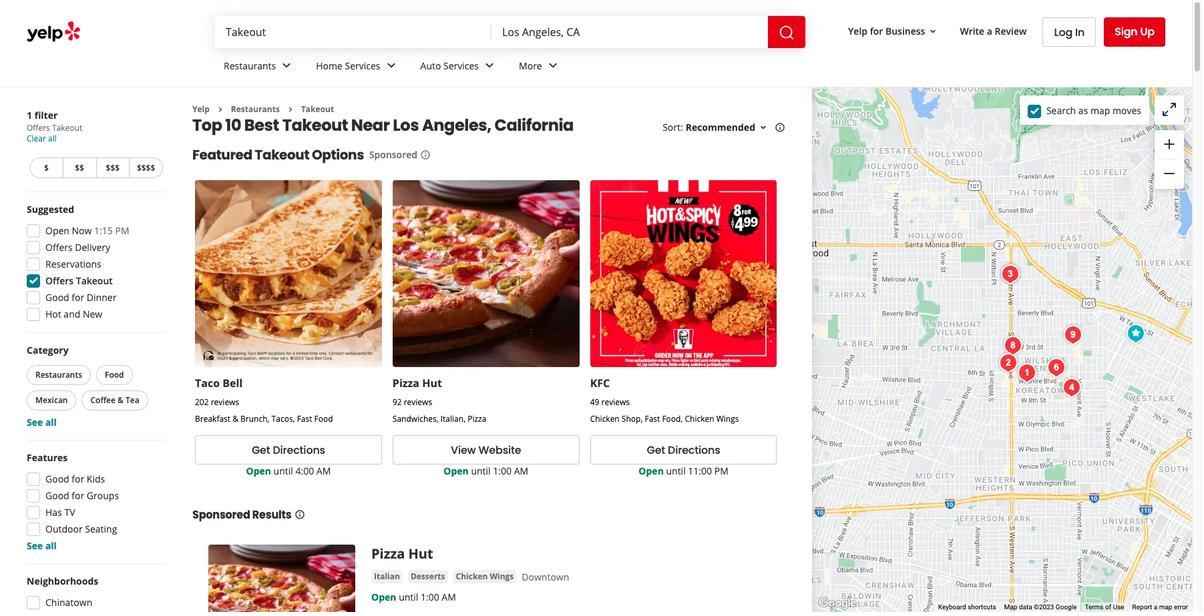 Task type: vqa. For each thing, say whether or not it's contained in the screenshot.
User actions ELEMENT on the right top of page
no



Task type: locate. For each thing, give the bounding box(es) containing it.
reviews down taco bell link
[[211, 397, 239, 408]]

services for auto services
[[443, 59, 479, 72]]

2 24 chevron down v2 image from the left
[[383, 58, 399, 74]]

2 services from the left
[[443, 59, 479, 72]]

pizza for pizza hut
[[371, 545, 405, 563]]

yelp for business
[[848, 24, 925, 37]]

1 horizontal spatial sponsored
[[369, 149, 417, 161]]

pm right 11:00
[[714, 465, 728, 478]]

0 horizontal spatial pm
[[115, 224, 129, 237]]

3 24 chevron down v2 image from the left
[[545, 58, 561, 74]]

1 vertical spatial restaurants
[[231, 104, 280, 115]]

get directions up open until 11:00 pm
[[647, 443, 720, 458]]

24 chevron down v2 image left auto
[[383, 58, 399, 74]]

until down view website on the bottom of page
[[471, 465, 491, 478]]

16 chevron right v2 image
[[215, 104, 226, 115], [285, 104, 296, 115]]

1 horizontal spatial wings
[[716, 414, 739, 425]]

1 see from the top
[[27, 416, 43, 429]]

0 vertical spatial food
[[105, 369, 124, 381]]

1 horizontal spatial 16 chevron right v2 image
[[285, 104, 296, 115]]

log in
[[1054, 24, 1085, 40]]

good up hot
[[45, 291, 69, 304]]

shortcuts
[[968, 604, 996, 611]]

2 see all from the top
[[27, 540, 57, 552]]

& left tea
[[118, 395, 124, 406]]

food up coffee & tea
[[105, 369, 124, 381]]

keyboard shortcuts
[[938, 604, 996, 611]]

None search field
[[215, 16, 808, 48]]

italian
[[374, 571, 400, 583]]

1 vertical spatial wings
[[490, 571, 514, 583]]

see for category
[[27, 416, 43, 429]]

1 fast from the left
[[297, 414, 312, 425]]

pizza hut
[[371, 545, 433, 563]]

24 chevron down v2 image inside home services link
[[383, 58, 399, 74]]

taco
[[195, 376, 220, 391]]

services left 24 chevron down v2 icon
[[443, 59, 479, 72]]

0 vertical spatial map
[[1091, 104, 1110, 117]]

0 horizontal spatial wings
[[490, 571, 514, 583]]

0 horizontal spatial sponsored
[[192, 508, 250, 523]]

for down offers takeout
[[72, 291, 84, 304]]

reviews for get
[[211, 397, 239, 408]]

good for good for groups
[[45, 490, 69, 502]]

slideshow element
[[208, 545, 355, 612]]

sign
[[1115, 24, 1138, 39]]

reservations
[[45, 258, 101, 270]]

for inside button
[[870, 24, 883, 37]]

gengis khan image
[[997, 261, 1023, 288]]

1 reviews from the left
[[211, 397, 239, 408]]

data
[[1019, 604, 1032, 611]]

for
[[870, 24, 883, 37], [72, 291, 84, 304], [72, 473, 84, 486], [72, 490, 84, 502]]

get directions link for bell
[[195, 436, 382, 465]]

1 24 chevron down v2 image from the left
[[279, 58, 295, 74]]

0 horizontal spatial a
[[987, 24, 992, 37]]

1 vertical spatial 16 chevron down v2 image
[[758, 122, 769, 133]]

16 chevron down v2 image right business
[[928, 26, 939, 37]]

angeles,
[[422, 114, 491, 137]]

1 horizontal spatial services
[[443, 59, 479, 72]]

fast right tacos,
[[297, 414, 312, 425]]

restaurants for restaurants button
[[35, 369, 82, 381]]

16 info v2 image right recommended dropdown button
[[775, 122, 785, 133]]

get directions link down tacos,
[[195, 436, 382, 465]]

1 vertical spatial all
[[45, 416, 57, 429]]

1 vertical spatial see all
[[27, 540, 57, 552]]

0 horizontal spatial 16 info v2 image
[[294, 510, 305, 520]]

0 vertical spatial hut
[[422, 376, 442, 391]]

0 vertical spatial 16 chevron down v2 image
[[928, 26, 939, 37]]

home services link
[[305, 48, 410, 87]]

2 vertical spatial offers
[[45, 274, 74, 287]]

group containing category
[[24, 344, 166, 429]]

none field the "near"
[[502, 25, 757, 39]]

italian link
[[371, 570, 403, 584]]

16 chevron right v2 image left takeout link
[[285, 104, 296, 115]]

1 vertical spatial a
[[1154, 604, 1157, 611]]

1 horizontal spatial 24 chevron down v2 image
[[383, 58, 399, 74]]

1:00 down desserts link
[[421, 591, 439, 604]]

breakfast
[[195, 414, 230, 425]]

sponsored left the results
[[192, 508, 250, 523]]

all down outdoor
[[45, 540, 57, 552]]

services for home services
[[345, 59, 380, 72]]

1 vertical spatial food
[[314, 414, 333, 425]]

see all button down outdoor
[[27, 540, 57, 552]]

group
[[1155, 130, 1184, 189], [23, 203, 166, 325], [24, 344, 166, 429], [23, 451, 166, 553], [23, 575, 166, 612]]

yelp for business button
[[843, 19, 944, 43]]

24 chevron down v2 image inside more link
[[545, 58, 561, 74]]

pizza up the 92
[[393, 376, 419, 391]]

0 vertical spatial wings
[[716, 414, 739, 425]]

until for 49
[[666, 465, 686, 478]]

good for dinner
[[45, 291, 116, 304]]

0 vertical spatial yelp
[[848, 24, 868, 37]]

1 vertical spatial hut
[[408, 545, 433, 563]]

1 see all from the top
[[27, 416, 57, 429]]

0 vertical spatial pizza hut link
[[393, 376, 442, 391]]

0 vertical spatial offers
[[27, 122, 50, 134]]

1 vertical spatial 16 info v2 image
[[294, 510, 305, 520]]

directions up 11:00
[[668, 443, 720, 458]]

0 horizontal spatial get
[[252, 443, 270, 458]]

rikas peruvian cuisine image
[[1060, 322, 1086, 349]]

restaurants for the topmost restaurants link
[[224, 59, 276, 72]]

1 horizontal spatial pm
[[714, 465, 728, 478]]

2 see all button from the top
[[27, 540, 57, 552]]

see all button for category
[[27, 416, 57, 429]]

takeout down filter
[[52, 122, 82, 134]]

for up good for groups
[[72, 473, 84, 486]]

map
[[1004, 604, 1017, 611]]

2 vertical spatial restaurants
[[35, 369, 82, 381]]

24 chevron down v2 image left home
[[279, 58, 295, 74]]

0 horizontal spatial fast
[[297, 414, 312, 425]]

rice chicken image
[[1058, 375, 1085, 401]]

1 horizontal spatial yelp
[[848, 24, 868, 37]]

map right as
[[1091, 104, 1110, 117]]

1 horizontal spatial a
[[1154, 604, 1157, 611]]

16 chevron down v2 image for yelp for business
[[928, 26, 939, 37]]

services right home
[[345, 59, 380, 72]]

2 none field from the left
[[502, 25, 757, 39]]

restaurants link up "best"
[[213, 48, 305, 87]]

1 16 chevron right v2 image from the left
[[215, 104, 226, 115]]

16 info v2 image
[[775, 122, 785, 133], [294, 510, 305, 520]]

reviews inside pizza hut 92 reviews sandwiches, italian, pizza
[[404, 397, 432, 408]]

1 vertical spatial 1:00
[[421, 591, 439, 604]]

good for kids
[[45, 473, 105, 486]]

am down website
[[514, 465, 528, 478]]

$$
[[75, 162, 84, 174]]

for for dinner
[[72, 291, 84, 304]]

good up has tv
[[45, 490, 69, 502]]

0 vertical spatial pm
[[115, 224, 129, 237]]

write
[[960, 24, 985, 37]]

pm
[[115, 224, 129, 237], [714, 465, 728, 478]]

all right the clear
[[48, 133, 57, 144]]

see all down outdoor
[[27, 540, 57, 552]]

open now 1:15 pm
[[45, 224, 129, 237]]

all down "mexican" button
[[45, 416, 57, 429]]

outdoor seating
[[45, 523, 117, 536]]

24 chevron down v2 image for restaurants
[[279, 58, 295, 74]]

yelp
[[848, 24, 868, 37], [192, 104, 210, 115]]

1 vertical spatial see all button
[[27, 540, 57, 552]]

offers for offers takeout
[[45, 274, 74, 287]]

24 chevron down v2 image for more
[[545, 58, 561, 74]]

1 see all button from the top
[[27, 416, 57, 429]]

for for kids
[[72, 473, 84, 486]]

the kimbap image
[[999, 333, 1026, 359]]

49
[[590, 397, 599, 408]]

takeout up options
[[282, 114, 348, 137]]

1 vertical spatial restaurants link
[[231, 104, 280, 115]]

see up the neighborhoods at the left
[[27, 540, 43, 552]]

mexican button
[[27, 391, 76, 411]]

0 vertical spatial 16 info v2 image
[[775, 122, 785, 133]]

chicken inside button
[[456, 571, 488, 583]]

open for pizza hut
[[444, 465, 469, 478]]

2 directions from the left
[[668, 443, 720, 458]]

see all for features
[[27, 540, 57, 552]]

0 horizontal spatial 16 chevron down v2 image
[[758, 122, 769, 133]]

16 chevron down v2 image right recommended
[[758, 122, 769, 133]]

open down view
[[444, 465, 469, 478]]

get up open until 11:00 pm
[[647, 443, 665, 458]]

16 chevron down v2 image
[[928, 26, 939, 37], [758, 122, 769, 133]]

0 vertical spatial all
[[48, 133, 57, 144]]

taco bell link
[[195, 376, 243, 391]]

1 services from the left
[[345, 59, 380, 72]]

chicken right food,
[[685, 414, 714, 425]]

sponsored for sponsored
[[369, 149, 417, 161]]

16 chevron down v2 image inside recommended dropdown button
[[758, 122, 769, 133]]

open inside group
[[45, 224, 69, 237]]

1 horizontal spatial none field
[[502, 25, 757, 39]]

2 get from the left
[[647, 443, 665, 458]]

reviews inside taco bell 202 reviews breakfast & brunch, tacos, fast food
[[211, 397, 239, 408]]

0 vertical spatial see
[[27, 416, 43, 429]]

1 get from the left
[[252, 443, 270, 458]]

hot and new
[[45, 308, 102, 321]]

fast inside taco bell 202 reviews breakfast & brunch, tacos, fast food
[[297, 414, 312, 425]]

pizza up italian
[[371, 545, 405, 563]]

1 vertical spatial offers
[[45, 241, 73, 254]]

3 reviews from the left
[[601, 397, 630, 408]]

3 good from the top
[[45, 490, 69, 502]]

24 chevron down v2 image right more
[[545, 58, 561, 74]]

offers up reservations
[[45, 241, 73, 254]]

1 vertical spatial sponsored
[[192, 508, 250, 523]]

delivery
[[75, 241, 110, 254]]

2 vertical spatial pizza
[[371, 545, 405, 563]]

until left 4:00
[[274, 465, 293, 478]]

see all for category
[[27, 416, 57, 429]]

offers
[[27, 122, 50, 134], [45, 241, 73, 254], [45, 274, 74, 287]]

& inside button
[[118, 395, 124, 406]]

10
[[225, 114, 241, 137]]

view website link
[[393, 436, 579, 465]]

directions up 4:00
[[273, 443, 325, 458]]

2 fast from the left
[[645, 414, 660, 425]]

offers down filter
[[27, 122, 50, 134]]

24 chevron down v2 image
[[279, 58, 295, 74], [383, 58, 399, 74], [545, 58, 561, 74]]

2 vertical spatial all
[[45, 540, 57, 552]]

0 vertical spatial good
[[45, 291, 69, 304]]

takeout inside group
[[76, 274, 113, 287]]

open left 11:00
[[639, 465, 664, 478]]

write a review
[[960, 24, 1027, 37]]

write a review link
[[955, 19, 1032, 43]]

restaurants up "best"
[[224, 59, 276, 72]]

am right 4:00
[[316, 465, 331, 478]]

until left 11:00
[[666, 465, 686, 478]]

get
[[252, 443, 270, 458], [647, 443, 665, 458]]

featured takeout options
[[192, 146, 364, 165]]

pizza hut link up the 92
[[393, 376, 442, 391]]

am for website
[[514, 465, 528, 478]]

2 see from the top
[[27, 540, 43, 552]]

1 none field from the left
[[226, 25, 481, 39]]

202
[[195, 397, 209, 408]]

1 horizontal spatial food
[[314, 414, 333, 425]]

offers down reservations
[[45, 274, 74, 287]]

0 horizontal spatial services
[[345, 59, 380, 72]]

yelp for yelp link
[[192, 104, 210, 115]]

takeout
[[301, 104, 334, 115], [282, 114, 348, 137], [52, 122, 82, 134], [255, 146, 309, 165], [76, 274, 113, 287]]

cooking mom image
[[1013, 360, 1040, 387]]

open up the results
[[246, 465, 271, 478]]

wings right food,
[[716, 414, 739, 425]]

yelp left business
[[848, 24, 868, 37]]

pizza for pizza hut 92 reviews sandwiches, italian, pizza
[[393, 376, 419, 391]]

group containing features
[[23, 451, 166, 553]]

1 horizontal spatial 16 chevron down v2 image
[[928, 26, 939, 37]]

pizza right italian,
[[468, 414, 486, 425]]

2 get directions from the left
[[647, 443, 720, 458]]

see down "mexican" button
[[27, 416, 43, 429]]

0 vertical spatial see all
[[27, 416, 57, 429]]

1 directions from the left
[[273, 443, 325, 458]]

view
[[451, 443, 476, 458]]

home services
[[316, 59, 380, 72]]

pm right 1:15 on the top left of page
[[115, 224, 129, 237]]

1 horizontal spatial get
[[647, 443, 665, 458]]

1 horizontal spatial fast
[[645, 414, 660, 425]]

chicken wings
[[456, 571, 514, 583]]

get directions link down food,
[[590, 436, 777, 465]]

suggested
[[27, 203, 74, 216]]

16 chevron down v2 image for recommended
[[758, 122, 769, 133]]

taco bell 202 reviews breakfast & brunch, tacos, fast food
[[195, 376, 333, 425]]

more
[[519, 59, 542, 72]]

sign up
[[1115, 24, 1155, 39]]

offers for offers delivery
[[45, 241, 73, 254]]

None field
[[226, 25, 481, 39], [502, 25, 757, 39]]

see for features
[[27, 540, 43, 552]]

1 vertical spatial map
[[1159, 604, 1172, 611]]

2 vertical spatial good
[[45, 490, 69, 502]]

kfc
[[590, 376, 610, 391]]

chicken down 49
[[590, 414, 620, 425]]

reviews
[[211, 397, 239, 408], [404, 397, 432, 408], [601, 397, 630, 408]]

0 horizontal spatial food
[[105, 369, 124, 381]]

0 horizontal spatial yelp
[[192, 104, 210, 115]]

1:00 down website
[[493, 465, 512, 478]]

neighborhoods
[[27, 575, 98, 588]]

2 horizontal spatial am
[[514, 465, 528, 478]]

2 horizontal spatial chicken
[[685, 414, 714, 425]]

1 horizontal spatial reviews
[[404, 397, 432, 408]]

takeout up "dinner"
[[76, 274, 113, 287]]

0 vertical spatial 1:00
[[493, 465, 512, 478]]

hut up sandwiches,
[[422, 376, 442, 391]]

& inside taco bell 202 reviews breakfast & brunch, tacos, fast food
[[233, 414, 238, 425]]

results
[[252, 508, 292, 523]]

2 get directions link from the left
[[590, 436, 777, 465]]

open until 1:00 am down view website on the bottom of page
[[444, 465, 528, 478]]

1 vertical spatial good
[[45, 473, 69, 486]]

abuelita's birria & mexican food image
[[997, 261, 1023, 288]]

groups
[[87, 490, 119, 502]]

reviews right 49
[[601, 397, 630, 408]]

food button
[[96, 365, 133, 385]]

hut inside pizza hut 92 reviews sandwiches, italian, pizza
[[422, 376, 442, 391]]

see all
[[27, 416, 57, 429], [27, 540, 57, 552]]

0 vertical spatial pizza
[[393, 376, 419, 391]]

restaurants inside business categories element
[[224, 59, 276, 72]]

reviews up sandwiches,
[[404, 397, 432, 408]]

16 chevron down v2 image inside yelp for business button
[[928, 26, 939, 37]]

1 good from the top
[[45, 291, 69, 304]]

16 info v2 image right the results
[[294, 510, 305, 520]]

2 16 chevron right v2 image from the left
[[285, 104, 296, 115]]

view website
[[451, 443, 521, 458]]

zoom out image
[[1161, 166, 1177, 182]]

1 horizontal spatial get directions
[[647, 443, 720, 458]]

wings left downtown
[[490, 571, 514, 583]]

0 horizontal spatial map
[[1091, 104, 1110, 117]]

1 horizontal spatial get directions link
[[590, 436, 777, 465]]

open for kfc
[[639, 465, 664, 478]]

google
[[1056, 604, 1077, 611]]

offers delivery
[[45, 241, 110, 254]]

map left "error"
[[1159, 604, 1172, 611]]

open until 1:00 am down desserts link
[[371, 591, 456, 604]]

2 good from the top
[[45, 473, 69, 486]]

google image
[[815, 595, 860, 612]]

log
[[1054, 24, 1073, 40]]

1 get directions link from the left
[[195, 436, 382, 465]]

1 get directions from the left
[[252, 443, 325, 458]]

1 horizontal spatial &
[[233, 414, 238, 425]]

sponsored down top 10 best takeout near los angeles, california
[[369, 149, 417, 161]]

a right write at the top of page
[[987, 24, 992, 37]]

open down italian button
[[371, 591, 396, 604]]

business
[[886, 24, 925, 37]]

in
[[1075, 24, 1085, 40]]

fast left food,
[[645, 414, 660, 425]]

for left business
[[870, 24, 883, 37]]

get directions
[[252, 443, 325, 458], [647, 443, 720, 458]]

tip's house image
[[995, 350, 1021, 377]]

$
[[44, 162, 49, 174]]

restaurants link right top
[[231, 104, 280, 115]]

wings inside the kfc 49 reviews chicken shop, fast food, chicken wings
[[716, 414, 739, 425]]

1 vertical spatial &
[[233, 414, 238, 425]]

get directions for 49
[[647, 443, 720, 458]]

0 horizontal spatial 16 chevron right v2 image
[[215, 104, 226, 115]]

©2023
[[1034, 604, 1054, 611]]

for down 'good for kids'
[[72, 490, 84, 502]]

1 vertical spatial pm
[[714, 465, 728, 478]]

0 horizontal spatial chicken
[[456, 571, 488, 583]]

all
[[48, 133, 57, 144], [45, 416, 57, 429], [45, 540, 57, 552]]

0 horizontal spatial get directions
[[252, 443, 325, 458]]

map
[[1091, 104, 1110, 117], [1159, 604, 1172, 611]]

a
[[987, 24, 992, 37], [1154, 604, 1157, 611]]

1 vertical spatial yelp
[[192, 104, 210, 115]]

0 vertical spatial sponsored
[[369, 149, 417, 161]]

& left brunch,
[[233, 414, 238, 425]]

0 horizontal spatial &
[[118, 395, 124, 406]]

&
[[118, 395, 124, 406], [233, 414, 238, 425]]

2 reviews from the left
[[404, 397, 432, 408]]

services inside home services link
[[345, 59, 380, 72]]

open down 'suggested'
[[45, 224, 69, 237]]

has tv
[[45, 506, 75, 519]]

restaurants right top
[[231, 104, 280, 115]]

shop,
[[622, 414, 643, 425]]

1 vertical spatial see
[[27, 540, 43, 552]]

get directions for bell
[[252, 443, 325, 458]]

1
[[27, 109, 32, 122]]

outdoor
[[45, 523, 83, 536]]

16 chevron right v2 image right yelp link
[[215, 104, 226, 115]]

1:15
[[94, 224, 113, 237]]

services inside auto services link
[[443, 59, 479, 72]]

0 vertical spatial a
[[987, 24, 992, 37]]

get directions up open until 4:00 am
[[252, 443, 325, 458]]

until
[[274, 465, 293, 478], [471, 465, 491, 478], [666, 465, 686, 478], [399, 591, 418, 604]]

see all down "mexican" button
[[27, 416, 57, 429]]

yelp left 10
[[192, 104, 210, 115]]

0 vertical spatial see all button
[[27, 416, 57, 429]]

0 horizontal spatial am
[[316, 465, 331, 478]]

restaurants up mexican
[[35, 369, 82, 381]]

review
[[995, 24, 1027, 37]]

2 horizontal spatial 24 chevron down v2 image
[[545, 58, 561, 74]]

am
[[316, 465, 331, 478], [514, 465, 528, 478], [442, 591, 456, 604]]

0 horizontal spatial get directions link
[[195, 436, 382, 465]]

2 horizontal spatial reviews
[[601, 397, 630, 408]]

am down desserts link
[[442, 591, 456, 604]]

hut up desserts
[[408, 545, 433, 563]]

chicken right desserts
[[456, 571, 488, 583]]

a inside 'link'
[[987, 24, 992, 37]]

top 10 best takeout near los angeles, california
[[192, 114, 574, 137]]

1 horizontal spatial directions
[[668, 443, 720, 458]]

see all button down "mexican" button
[[27, 416, 57, 429]]

good down features
[[45, 473, 69, 486]]

0 horizontal spatial directions
[[273, 443, 325, 458]]

0 horizontal spatial 24 chevron down v2 image
[[279, 58, 295, 74]]

a right report
[[1154, 604, 1157, 611]]

1 horizontal spatial 1:00
[[493, 465, 512, 478]]

get down brunch,
[[252, 443, 270, 458]]

0 vertical spatial restaurants
[[224, 59, 276, 72]]

report
[[1132, 604, 1152, 611]]

1 vertical spatial open until 1:00 am
[[371, 591, 456, 604]]

map for error
[[1159, 604, 1172, 611]]

0 vertical spatial &
[[118, 395, 124, 406]]

dinner
[[87, 291, 116, 304]]

get for 49
[[647, 443, 665, 458]]

0 horizontal spatial reviews
[[211, 397, 239, 408]]

chicken wings button
[[453, 570, 516, 584]]

food right tacos,
[[314, 414, 333, 425]]

restaurants inside button
[[35, 369, 82, 381]]

pm for open now 1:15 pm
[[115, 224, 129, 237]]

pizza hut link up italian
[[371, 545, 433, 563]]

yelp inside button
[[848, 24, 868, 37]]

1 horizontal spatial am
[[442, 591, 456, 604]]

1 horizontal spatial map
[[1159, 604, 1172, 611]]



Task type: describe. For each thing, give the bounding box(es) containing it.
until for hut
[[471, 465, 491, 478]]

1 vertical spatial pizza
[[468, 414, 486, 425]]

hot
[[45, 308, 61, 321]]

0 horizontal spatial 1:00
[[421, 591, 439, 604]]

fast inside the kfc 49 reviews chicken shop, fast food, chicken wings
[[645, 414, 660, 425]]

sponsored for sponsored results
[[192, 508, 250, 523]]

mexican
[[35, 395, 68, 406]]

takeout inside 1 filter offers takeout clear all
[[52, 122, 82, 134]]

auto services link
[[410, 48, 508, 87]]

of
[[1105, 604, 1111, 611]]

clear all link
[[27, 133, 57, 144]]

$$$ button
[[96, 158, 129, 178]]

restaurants button
[[27, 365, 91, 385]]

expand map image
[[1161, 101, 1177, 117]]

takeout down "best"
[[255, 146, 309, 165]]

auto
[[420, 59, 441, 72]]

16 info v2 image
[[420, 150, 431, 160]]

use
[[1113, 604, 1124, 611]]

reviews for view
[[404, 397, 432, 408]]

see all button for features
[[27, 540, 57, 552]]

food inside button
[[105, 369, 124, 381]]

bell
[[223, 376, 243, 391]]

until down desserts link
[[399, 591, 418, 604]]

all for category
[[45, 416, 57, 429]]

a for write
[[987, 24, 992, 37]]

terms of use
[[1085, 604, 1124, 611]]

get directions link for 49
[[590, 436, 777, 465]]

featured
[[192, 146, 252, 165]]

$ button
[[29, 158, 63, 178]]

italian,
[[441, 414, 466, 425]]

1 vertical spatial pizza hut link
[[371, 545, 433, 563]]

coffee & tea button
[[82, 391, 148, 411]]

now
[[72, 224, 92, 237]]

offers takeout
[[45, 274, 113, 287]]

map region
[[702, 82, 1202, 612]]

all for features
[[45, 540, 57, 552]]

keyboard
[[938, 604, 966, 611]]

website
[[479, 443, 521, 458]]

options
[[312, 146, 364, 165]]

sponsored results
[[192, 508, 292, 523]]

Find text field
[[226, 25, 481, 39]]

keyboard shortcuts button
[[938, 603, 996, 612]]

none field find
[[226, 25, 481, 39]]

good for groups
[[45, 490, 119, 502]]

seating
[[85, 523, 117, 536]]

for for business
[[870, 24, 883, 37]]

terms
[[1085, 604, 1104, 611]]

1 horizontal spatial 16 info v2 image
[[775, 122, 785, 133]]

desserts link
[[408, 570, 448, 584]]

open for taco bell
[[246, 465, 271, 478]]

near
[[351, 114, 390, 137]]

zoom in image
[[1161, 136, 1177, 152]]

group containing neighborhoods
[[23, 575, 166, 612]]

for for groups
[[72, 490, 84, 502]]

food,
[[662, 414, 683, 425]]

kfc link
[[590, 376, 610, 391]]

tea
[[126, 395, 139, 406]]

am for directions
[[316, 465, 331, 478]]

0 vertical spatial open until 1:00 am
[[444, 465, 528, 478]]

$$$
[[106, 162, 120, 174]]

chd mandu la image
[[1043, 355, 1070, 381]]

offers inside 1 filter offers takeout clear all
[[27, 122, 50, 134]]

best
[[244, 114, 279, 137]]

0 vertical spatial restaurants link
[[213, 48, 305, 87]]

sort:
[[663, 121, 683, 134]]

24 chevron down v2 image
[[482, 58, 498, 74]]

more link
[[508, 48, 571, 87]]

california
[[495, 114, 574, 137]]

until for bell
[[274, 465, 293, 478]]

group containing suggested
[[23, 203, 166, 325]]

16 chevron right v2 image for restaurants
[[215, 104, 226, 115]]

good for good for dinner
[[45, 291, 69, 304]]

desserts button
[[408, 570, 448, 584]]

wings inside button
[[490, 571, 514, 583]]

takeout down home
[[301, 104, 334, 115]]

open until 4:00 am
[[246, 465, 331, 478]]

recommended button
[[686, 121, 769, 134]]

map data ©2023 google
[[1004, 604, 1077, 611]]

taco bell image
[[1122, 321, 1149, 347]]

tacos,
[[272, 414, 295, 425]]

sign up link
[[1104, 17, 1165, 47]]

kfc 49 reviews chicken shop, fast food, chicken wings
[[590, 376, 739, 425]]

get for bell
[[252, 443, 270, 458]]

reviews inside the kfc 49 reviews chicken shop, fast food, chicken wings
[[601, 397, 630, 408]]

11:00
[[688, 465, 712, 478]]

top
[[192, 114, 222, 137]]

pm for open until 11:00 pm
[[714, 465, 728, 478]]

map for moves
[[1091, 104, 1110, 117]]

previous image
[[214, 611, 230, 612]]

search
[[1046, 104, 1076, 117]]

search as map moves
[[1046, 104, 1141, 117]]

open until 11:00 pm
[[639, 465, 728, 478]]

Near text field
[[502, 25, 757, 39]]

$$$$
[[137, 162, 155, 174]]

food inside taco bell 202 reviews breakfast & brunch, tacos, fast food
[[314, 414, 333, 425]]

directions for kfc
[[668, 443, 720, 458]]

los
[[393, 114, 419, 137]]

desserts
[[411, 571, 445, 583]]

yelp for yelp for business
[[848, 24, 868, 37]]

new
[[83, 308, 102, 321]]

business categories element
[[213, 48, 1165, 87]]

16 chevron right v2 image for takeout
[[285, 104, 296, 115]]

and
[[64, 308, 80, 321]]

a for report
[[1154, 604, 1157, 611]]

coffee
[[90, 395, 116, 406]]

4:00
[[295, 465, 314, 478]]

hut for pizza hut
[[408, 545, 433, 563]]

all inside 1 filter offers takeout clear all
[[48, 133, 57, 144]]

search image
[[779, 24, 795, 40]]

good for good for kids
[[45, 473, 69, 486]]

log in link
[[1043, 17, 1096, 47]]

category
[[27, 344, 69, 357]]

clear
[[27, 133, 46, 144]]

hut for pizza hut 92 reviews sandwiches, italian, pizza
[[422, 376, 442, 391]]

brunch,
[[240, 414, 269, 425]]

24 chevron down v2 image for home services
[[383, 58, 399, 74]]

directions for taco bell
[[273, 443, 325, 458]]

1 horizontal spatial chicken
[[590, 414, 620, 425]]

tv
[[64, 506, 75, 519]]

92
[[393, 397, 402, 408]]

next image
[[334, 611, 350, 612]]



